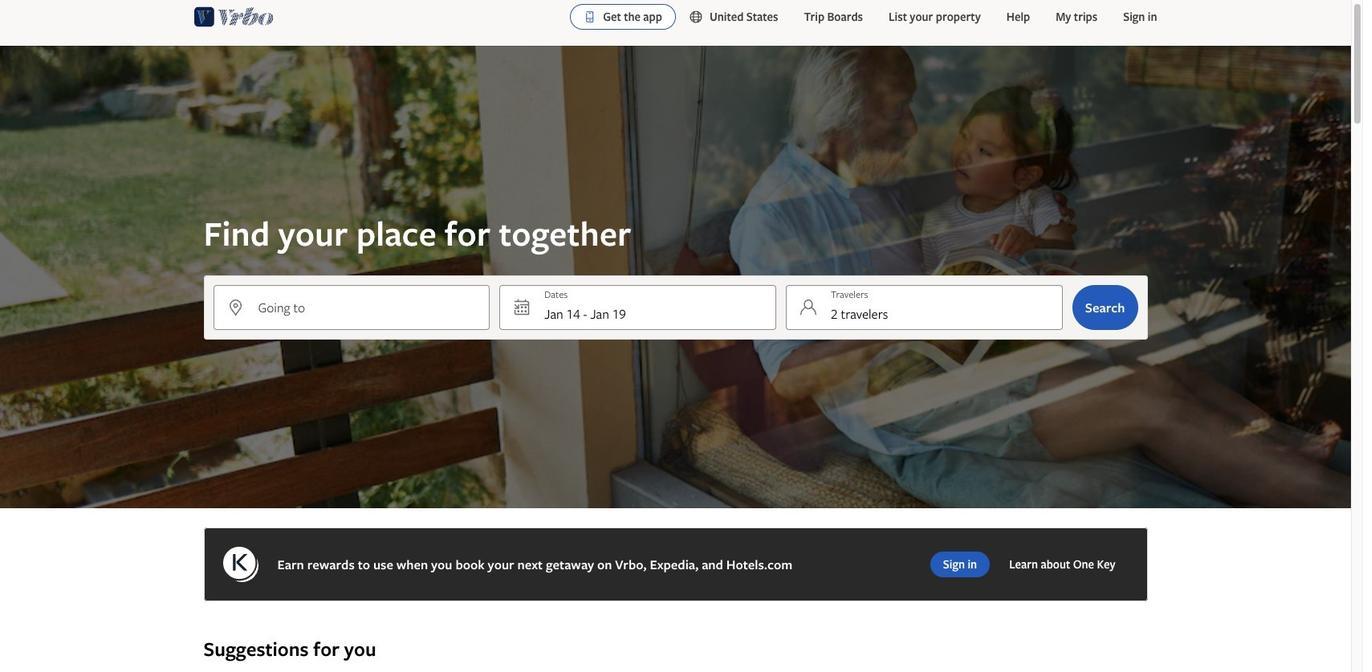 Task type: vqa. For each thing, say whether or not it's contained in the screenshot.
'responsible'
no



Task type: describe. For each thing, give the bounding box(es) containing it.
recently viewed region
[[194, 611, 1158, 637]]

small image
[[689, 10, 710, 24]]

download the app button image
[[584, 10, 597, 23]]



Task type: locate. For each thing, give the bounding box(es) containing it.
vrbo logo image
[[194, 4, 274, 30]]

wizard region
[[0, 46, 1351, 508]]

main content
[[0, 46, 1351, 672]]



